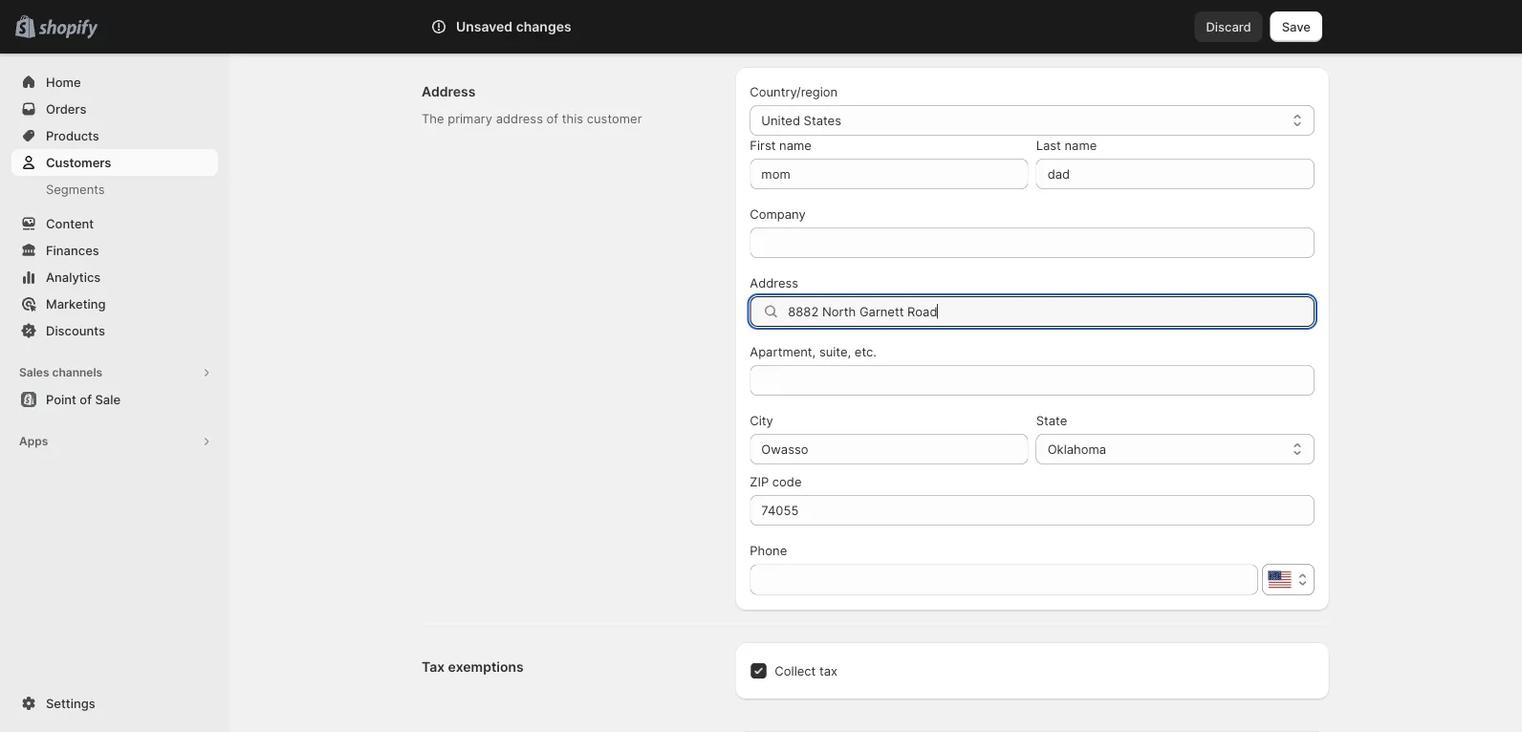 Task type: locate. For each thing, give the bounding box(es) containing it.
products
[[46, 128, 99, 143]]

of left sale
[[80, 392, 92, 407]]

apartment, suite, etc.
[[750, 344, 877, 359]]

sale
[[95, 392, 121, 407]]

0 horizontal spatial address
[[422, 84, 476, 100]]

analytics
[[46, 270, 101, 285]]

point of sale
[[46, 392, 121, 407]]

1 name from the left
[[779, 138, 812, 153]]

Apartment, suite, etc. text field
[[750, 365, 1315, 396]]

customer
[[587, 111, 642, 126]]

the primary address of this customer
[[422, 111, 642, 126]]

discard
[[1206, 19, 1252, 34]]

of inside point of sale link
[[80, 392, 92, 407]]

0 horizontal spatial name
[[779, 138, 812, 153]]

content link
[[11, 210, 218, 237]]

tax
[[820, 664, 838, 679]]

address
[[496, 111, 543, 126]]

1 vertical spatial address
[[750, 275, 799, 290]]

search button
[[484, 11, 1039, 42]]

0 vertical spatial of
[[547, 111, 559, 126]]

save button
[[1271, 11, 1323, 42]]

of
[[547, 111, 559, 126], [80, 392, 92, 407]]

states
[[804, 113, 842, 128]]

first name
[[750, 138, 812, 153]]

marketing
[[46, 296, 106, 311]]

this
[[562, 111, 583, 126]]

point of sale button
[[0, 386, 230, 413]]

point of sale link
[[11, 386, 218, 413]]

state
[[1036, 413, 1068, 428]]

oklahoma
[[1048, 442, 1107, 457]]

1 horizontal spatial name
[[1065, 138, 1097, 153]]

zip
[[750, 474, 769, 489]]

Phone text field
[[750, 565, 1259, 595]]

Last name text field
[[1036, 159, 1315, 189]]

address up the
[[422, 84, 476, 100]]

name
[[779, 138, 812, 153], [1065, 138, 1097, 153]]

address down company
[[750, 275, 799, 290]]

home link
[[11, 69, 218, 96]]

customers
[[46, 155, 111, 170]]

discounts link
[[11, 318, 218, 344]]

products link
[[11, 122, 218, 149]]

the
[[422, 111, 444, 126]]

orders link
[[11, 96, 218, 122]]

sales channels button
[[11, 360, 218, 386]]

sales
[[19, 366, 49, 380]]

home
[[46, 75, 81, 89]]

name down united states
[[779, 138, 812, 153]]

orders
[[46, 101, 87, 116]]

finances
[[46, 243, 99, 258]]

customers link
[[11, 149, 218, 176]]

united
[[762, 113, 800, 128]]

City text field
[[750, 434, 1029, 465]]

name for last name
[[1065, 138, 1097, 153]]

1 horizontal spatial of
[[547, 111, 559, 126]]

unsaved
[[456, 19, 513, 35]]

name right last
[[1065, 138, 1097, 153]]

etc.
[[855, 344, 877, 359]]

of left this
[[547, 111, 559, 126]]

last
[[1036, 138, 1061, 153]]

phone
[[750, 543, 787, 558]]

discounts
[[46, 323, 105, 338]]

content
[[46, 216, 94, 231]]

save
[[1282, 19, 1311, 34]]

marketing link
[[11, 291, 218, 318]]

2 name from the left
[[1065, 138, 1097, 153]]

0 horizontal spatial of
[[80, 392, 92, 407]]

channels
[[52, 366, 102, 380]]

primary
[[448, 111, 493, 126]]

0 vertical spatial address
[[422, 84, 476, 100]]

country/region
[[750, 84, 838, 99]]

1 vertical spatial of
[[80, 392, 92, 407]]

company
[[750, 207, 806, 221]]

address
[[422, 84, 476, 100], [750, 275, 799, 290]]



Task type: vqa. For each thing, say whether or not it's contained in the screenshot.
SEGMENTS
yes



Task type: describe. For each thing, give the bounding box(es) containing it.
code
[[773, 474, 802, 489]]

sales channels
[[19, 366, 102, 380]]

segments link
[[11, 176, 218, 203]]

suite,
[[819, 344, 851, 359]]

first
[[750, 138, 776, 153]]

exemptions
[[448, 659, 524, 676]]

unsaved changes
[[456, 19, 572, 35]]

tax exemptions
[[422, 659, 524, 676]]

apps button
[[11, 428, 218, 455]]

collect tax
[[775, 664, 838, 679]]

apps
[[19, 435, 48, 449]]

search
[[515, 19, 556, 34]]

apartment,
[[750, 344, 816, 359]]

Address text field
[[788, 296, 1315, 327]]

last name
[[1036, 138, 1097, 153]]

finances link
[[11, 237, 218, 264]]

settings link
[[11, 690, 218, 717]]

1 horizontal spatial address
[[750, 275, 799, 290]]

discard button
[[1195, 11, 1263, 42]]

ZIP code text field
[[750, 495, 1315, 526]]

point
[[46, 392, 76, 407]]

analytics link
[[11, 264, 218, 291]]

settings
[[46, 696, 95, 711]]

tax
[[422, 659, 445, 676]]

united states
[[762, 113, 842, 128]]

zip code
[[750, 474, 802, 489]]

Company text field
[[750, 228, 1315, 258]]

changes
[[516, 19, 572, 35]]

shopify image
[[38, 20, 98, 39]]

name for first name
[[779, 138, 812, 153]]

city
[[750, 413, 774, 428]]

united states (+1) image
[[1269, 571, 1292, 589]]

First name text field
[[750, 159, 1029, 189]]

segments
[[46, 182, 105, 197]]

collect
[[775, 664, 816, 679]]



